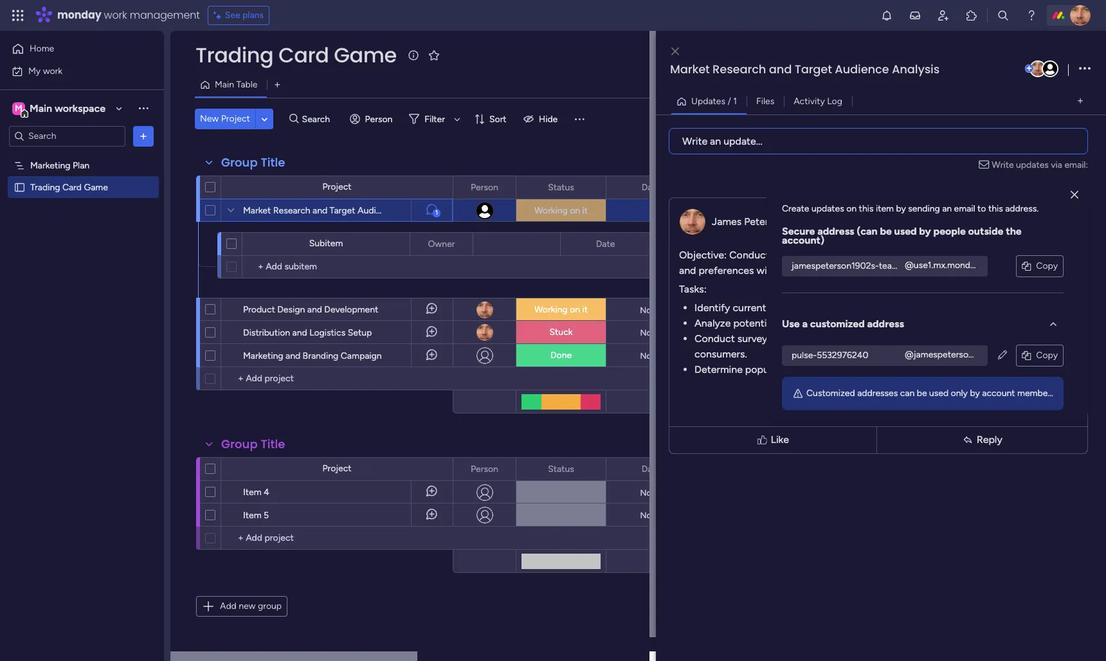 Task type: locate. For each thing, give the bounding box(es) containing it.
or
[[775, 332, 784, 344]]

1 horizontal spatial to
[[926, 249, 936, 261]]

marketing down distribution
[[243, 350, 283, 361]]

1 horizontal spatial address
[[867, 317, 904, 330]]

group down 'new project' button
[[221, 154, 258, 170]]

plan
[[73, 160, 89, 171]]

analysis up owner
[[398, 205, 431, 216]]

main inside button
[[215, 79, 234, 90]]

1 horizontal spatial marketing
[[243, 350, 283, 361]]

this
[[859, 203, 874, 214], [988, 203, 1003, 214]]

main inside the workspace selection element
[[30, 102, 52, 114]]

market research and target audience analysis up activity
[[670, 61, 940, 77]]

nov 21 down nov 18
[[640, 328, 666, 337]]

copy right files o image
[[1036, 260, 1058, 271]]

1 vertical spatial by
[[919, 225, 931, 237]]

audience
[[835, 61, 889, 77], [358, 205, 396, 216]]

1 vertical spatial item
[[243, 510, 261, 521]]

3 nov from the top
[[640, 351, 656, 360]]

Trading Card Game field
[[192, 41, 400, 69]]

conduct down analyze at the top right
[[695, 332, 735, 344]]

0 vertical spatial project
[[221, 113, 250, 124]]

1 group title field from the top
[[218, 154, 288, 171]]

0 horizontal spatial this
[[859, 203, 874, 214]]

target
[[976, 249, 1004, 261]]

main right workspace image
[[30, 102, 52, 114]]

2m link
[[1019, 211, 1044, 223]]

work right monday
[[104, 8, 127, 23]]

1 nov from the top
[[640, 305, 656, 315]]

0 vertical spatial target
[[795, 61, 832, 77]]

files o image
[[1022, 261, 1031, 270]]

1 horizontal spatial analysis
[[892, 61, 940, 77]]

1 item from the top
[[243, 487, 261, 498]]

0 horizontal spatial trading
[[30, 182, 60, 193]]

0 vertical spatial trading
[[196, 41, 273, 69]]

an inside button
[[710, 135, 721, 147]]

add view image
[[275, 80, 280, 90], [1078, 96, 1083, 106]]

21 down 19
[[658, 510, 666, 520]]

Person field
[[468, 180, 502, 195], [468, 462, 502, 476]]

used left only
[[929, 387, 949, 398]]

2 group title from the top
[[221, 436, 285, 452]]

address.
[[1005, 203, 1039, 214]]

direct
[[895, 332, 922, 344]]

0 horizontal spatial to
[[850, 332, 860, 344]]

0 vertical spatial game
[[334, 41, 397, 69]]

be inside secure address (can be used by people outside the account)
[[880, 225, 892, 237]]

design
[[277, 304, 305, 315]]

add view image down options icon
[[1078, 96, 1083, 106]]

0 vertical spatial add view image
[[275, 80, 280, 90]]

write for write an update...
[[682, 135, 708, 147]]

person for 1st "person" field from the top
[[471, 182, 498, 193]]

analyze
[[695, 317, 731, 329]]

1 group from the top
[[221, 154, 258, 170]]

nov left 16
[[640, 351, 656, 360]]

1 horizontal spatial trading card game
[[196, 41, 397, 69]]

1 vertical spatial group title field
[[218, 436, 288, 453]]

status field for second group title field
[[545, 462, 577, 476]]

by right "item"
[[896, 203, 906, 214]]

0 horizontal spatial marketing
[[30, 160, 70, 171]]

1 21 from the top
[[658, 328, 666, 337]]

via
[[1051, 159, 1062, 170]]

used down create updates on this item by sending an email to this address.
[[894, 225, 917, 237]]

development
[[324, 304, 378, 315]]

market research and target audience analysis
[[670, 61, 940, 77], [243, 205, 431, 216]]

1 vertical spatial potential
[[994, 332, 1035, 344]]

1 horizontal spatial the
[[918, 363, 933, 375]]

stuck
[[550, 327, 573, 338]]

close image
[[671, 47, 679, 56]]

1 vertical spatial write
[[992, 159, 1014, 170]]

show board description image
[[406, 49, 421, 62]]

group title field up item 4
[[218, 436, 288, 453]]

trading
[[805, 264, 838, 276], [935, 363, 968, 375]]

market research and target audience analysis up the 'subitem'
[[243, 205, 431, 216]]

files button
[[747, 91, 784, 112]]

to
[[978, 203, 986, 214], [926, 249, 936, 261], [850, 332, 860, 344]]

1 vertical spatial game
[[84, 182, 108, 193]]

item 4
[[243, 487, 269, 498]]

target up activity
[[795, 61, 832, 77]]

copy button down 2m
[[1017, 256, 1063, 276]]

0 vertical spatial analysis
[[892, 61, 940, 77]]

trading card game
[[196, 41, 397, 69], [30, 182, 108, 193]]

by inside secure address (can be used by people outside the account)
[[919, 225, 931, 237]]

menu image
[[573, 113, 586, 125]]

updates left via at the right of the page
[[1016, 159, 1049, 170]]

trading inside list box
[[30, 182, 60, 193]]

address left (can
[[817, 225, 854, 237]]

this left "item"
[[859, 203, 874, 214]]

1 horizontal spatial research
[[713, 61, 766, 77]]

None field
[[638, 180, 664, 195], [638, 462, 664, 476], [638, 180, 664, 195], [638, 462, 664, 476]]

1 vertical spatial group
[[221, 436, 258, 452]]

2 item from the top
[[243, 510, 261, 521]]

0 horizontal spatial card
[[840, 264, 861, 276]]

+ Add project text field
[[228, 371, 447, 387]]

create
[[782, 203, 809, 214]]

1 vertical spatial status field
[[545, 462, 577, 476]]

an left the email
[[942, 203, 952, 214]]

1 title from the top
[[261, 154, 285, 170]]

1 vertical spatial james peterson image
[[1030, 60, 1046, 77]]

james peterson image
[[1070, 5, 1091, 26], [1030, 60, 1046, 77]]

nov 21
[[640, 328, 666, 337], [640, 510, 666, 520]]

16
[[658, 351, 666, 360]]

+ Add project text field
[[228, 531, 447, 546]]

nov left dapulse drag 2 "image"
[[640, 328, 656, 337]]

status field for second group title field from the bottom
[[545, 180, 577, 195]]

copy button for @jamespeterson1902s-team.us.monday.com
[[1017, 345, 1063, 366]]

0 vertical spatial copy
[[1036, 260, 1058, 271]]

notifications image
[[880, 9, 893, 22]]

0 horizontal spatial an
[[710, 135, 721, 147]]

add new group
[[220, 601, 282, 612]]

group up item 4
[[221, 436, 258, 452]]

1 vertical spatial copy button
[[1017, 345, 1063, 366]]

trading card game up table at the top
[[196, 41, 397, 69]]

be right (can
[[880, 225, 892, 237]]

person for 1st "person" field from the bottom of the page
[[471, 463, 498, 474]]

0 horizontal spatial a
[[772, 249, 777, 261]]

help image
[[1025, 9, 1038, 22]]

used for by
[[894, 225, 917, 237]]

work right my
[[43, 65, 62, 76]]

a right use
[[802, 317, 808, 330]]

used inside secure address (can be used by people outside the account)
[[894, 225, 917, 237]]

1 vertical spatial market
[[243, 205, 271, 216]]

home button
[[8, 39, 138, 59]]

0 vertical spatial trading
[[805, 264, 838, 276]]

my work
[[28, 65, 62, 76]]

marketing for marketing and branding campaign
[[243, 350, 283, 361]]

item for item 4
[[243, 487, 261, 498]]

their
[[891, 317, 912, 329]]

updates for write
[[1016, 159, 1049, 170]]

1 vertical spatial research
[[273, 205, 310, 216]]

1 person field from the top
[[468, 180, 502, 195]]

main for main table
[[215, 79, 234, 90]]

this up 'outside'
[[988, 203, 1003, 214]]

2 group from the top
[[221, 436, 258, 452]]

1 vertical spatial trading
[[30, 182, 60, 193]]

1 vertical spatial to
[[926, 249, 936, 261]]

the down 2m link in the top right of the page
[[1006, 225, 1022, 237]]

1 vertical spatial card
[[971, 363, 991, 375]]

analysis inside field
[[892, 61, 940, 77]]

write up address.
[[992, 159, 1014, 170]]

2 copy button from the top
[[1017, 345, 1063, 366]]

0 vertical spatial 1
[[733, 96, 737, 106]]

copy for @use1.mx.monday.com
[[1036, 260, 1058, 271]]

audience up log
[[835, 61, 889, 77]]

angle down image
[[261, 114, 268, 124]]

target up the 'subitem'
[[330, 205, 355, 216]]

1 nov 21 from the top
[[640, 328, 666, 337]]

add to favorites image
[[427, 49, 440, 61]]

2 copy from the top
[[1036, 350, 1058, 360]]

item left 5
[[243, 510, 261, 521]]

/
[[728, 96, 731, 106]]

james peterson image left options icon
[[1030, 60, 1046, 77]]

james peterson
[[712, 215, 785, 227]]

main left table at the top
[[215, 79, 234, 90]]

1 inside button
[[435, 209, 438, 217]]

genres,
[[822, 363, 856, 375]]

monday
[[57, 8, 101, 23]]

2 nov 21 from the top
[[640, 510, 666, 520]]

5 nov from the top
[[640, 510, 656, 520]]

2 title from the top
[[261, 436, 285, 452]]

1 vertical spatial add view image
[[1078, 96, 1083, 106]]

card left industry.
[[840, 264, 861, 276]]

and down design
[[292, 327, 307, 338]]

peterson
[[744, 215, 785, 227]]

0 vertical spatial james peterson image
[[1070, 5, 1091, 26]]

identify
[[938, 249, 974, 261]]

updates right create
[[812, 203, 844, 214]]

market up industry.
[[853, 249, 885, 261]]

audience left 1 button
[[358, 205, 396, 216]]

options image
[[137, 130, 150, 142]]

2 status field from the top
[[545, 462, 577, 476]]

1 up owner
[[435, 209, 438, 217]]

0 vertical spatial nov 21
[[640, 328, 666, 337]]

1 button
[[411, 199, 453, 222]]

trading down comprehensive
[[805, 264, 838, 276]]

invite members image
[[937, 9, 950, 22]]

1 vertical spatial main
[[30, 102, 52, 114]]

to right the email
[[978, 203, 986, 214]]

monday work management
[[57, 8, 200, 23]]

project inside button
[[221, 113, 250, 124]]

1 working on it from the top
[[534, 205, 588, 216]]

workspace
[[55, 102, 105, 114]]

surveys
[[737, 332, 772, 344]]

group title field down the angle down icon
[[218, 154, 288, 171]]

table
[[236, 79, 258, 90]]

0 vertical spatial it
[[582, 205, 588, 216]]

0 vertical spatial copy button
[[1017, 256, 1063, 276]]

competitors,
[[856, 301, 915, 314]]

option
[[0, 154, 164, 156]]

card inside list box
[[62, 182, 82, 193]]

0 horizontal spatial trading card game
[[30, 182, 108, 193]]

0 vertical spatial person field
[[468, 180, 502, 195]]

1 vertical spatial 21
[[658, 510, 666, 520]]

0 vertical spatial research
[[713, 61, 766, 77]]

nov 19
[[640, 488, 666, 497]]

0 vertical spatial item
[[243, 487, 261, 498]]

to left identify
[[926, 249, 936, 261]]

write inside button
[[682, 135, 708, 147]]

0 vertical spatial to
[[978, 203, 986, 214]]

and right design
[[307, 304, 322, 315]]

group title down the angle down icon
[[221, 154, 285, 170]]

determine
[[695, 363, 743, 375]]

1 horizontal spatial 1
[[733, 96, 737, 106]]

arrow down image
[[449, 111, 465, 127]]

m
[[15, 103, 22, 114]]

project
[[221, 113, 250, 124], [322, 181, 352, 192], [322, 463, 352, 474]]

0 horizontal spatial potential
[[733, 317, 774, 329]]

0 horizontal spatial work
[[43, 65, 62, 76]]

card down @jamespeterson1902s-team.us.monday.com
[[971, 363, 991, 375]]

1 horizontal spatial updates
[[1016, 159, 1049, 170]]

copy button
[[1017, 256, 1063, 276], [1017, 345, 1063, 366]]

nov left 18
[[640, 305, 656, 315]]

game down plan
[[84, 182, 108, 193]]

trading right public board image
[[30, 182, 60, 193]]

1 vertical spatial working
[[534, 304, 568, 315]]

game left show board description icon
[[334, 41, 397, 69]]

nov for item 5
[[640, 510, 656, 520]]

add view image right table at the top
[[275, 80, 280, 90]]

1 this from the left
[[859, 203, 874, 214]]

new
[[200, 113, 219, 124]]

2 vertical spatial the
[[918, 363, 933, 375]]

1 horizontal spatial add view image
[[1078, 96, 1083, 106]]

an left update...
[[710, 135, 721, 147]]

team_pulse_5532976240_0672e3b06724adf2ca40__519
[[879, 260, 1106, 271]]

the right in
[[918, 363, 933, 375]]

0 horizontal spatial market research and target audience analysis
[[243, 205, 431, 216]]

2 person field from the top
[[468, 462, 502, 476]]

sort button
[[469, 109, 514, 129]]

to down segments
[[850, 332, 860, 344]]

see plans button
[[208, 6, 270, 25]]

copy right files o icon
[[1036, 350, 1058, 360]]

title up 4
[[261, 436, 285, 452]]

nov for marketing and branding campaign
[[640, 351, 656, 360]]

address down "competitors,"
[[867, 317, 904, 330]]

conduct up within
[[729, 249, 770, 261]]

james peterson image right help icon
[[1070, 5, 1091, 26]]

1 vertical spatial working on it
[[534, 304, 588, 315]]

market inside field
[[670, 61, 710, 77]]

potential up files o icon
[[994, 332, 1035, 344]]

consumers.
[[695, 348, 747, 360]]

market up preferences.
[[937, 301, 969, 314]]

a up within
[[772, 249, 777, 261]]

project for second group title field
[[322, 463, 352, 474]]

comprehensive
[[780, 249, 851, 261]]

marketing
[[30, 160, 70, 171], [243, 350, 283, 361]]

item left 4
[[243, 487, 261, 498]]

title
[[261, 154, 285, 170], [261, 436, 285, 452]]

Status field
[[545, 180, 577, 195], [545, 462, 577, 476]]

0 horizontal spatial research
[[273, 205, 310, 216]]

1 vertical spatial audience
[[358, 205, 396, 216]]

write for write updates via email:
[[992, 159, 1014, 170]]

1 horizontal spatial main
[[215, 79, 234, 90]]

nov down nov 19
[[640, 510, 656, 520]]

add
[[220, 601, 237, 612]]

1 vertical spatial trading card game
[[30, 182, 108, 193]]

and up preferences.
[[917, 301, 934, 314]]

main for main workspace
[[30, 102, 52, 114]]

current
[[733, 301, 766, 314]]

files o image
[[1022, 351, 1031, 360]]

0 horizontal spatial trading
[[805, 264, 838, 276]]

new
[[239, 601, 256, 612]]

trading card game down marketing plan at the left of the page
[[30, 182, 108, 193]]

0 vertical spatial 21
[[658, 328, 666, 337]]

nov 21 down nov 19
[[640, 510, 666, 520]]

0 horizontal spatial 1
[[435, 209, 438, 217]]

public board image
[[14, 181, 26, 193]]

feedback
[[924, 332, 967, 344]]

(can
[[857, 225, 878, 237]]

the right within
[[787, 264, 803, 276]]

game
[[334, 41, 397, 69], [84, 182, 108, 193]]

group title up item 4
[[221, 436, 285, 452]]

by down sending
[[919, 225, 931, 237]]

1 vertical spatial card
[[62, 182, 82, 193]]

1 status field from the top
[[545, 180, 577, 195]]

like button
[[672, 421, 874, 459]]

1 vertical spatial group title
[[221, 436, 285, 452]]

distribution
[[243, 327, 290, 338]]

Group Title field
[[218, 154, 288, 171], [218, 436, 288, 453]]

2 vertical spatial project
[[322, 463, 352, 474]]

@jamespeterson1902s-team.us.monday.com
[[905, 349, 1087, 360]]

market up use
[[769, 301, 801, 314]]

0 vertical spatial the
[[1006, 225, 1022, 237]]

0 vertical spatial title
[[261, 154, 285, 170]]

market
[[670, 61, 710, 77], [243, 205, 271, 216]]

and down distribution and logistics setup
[[286, 350, 300, 361]]

0 vertical spatial card
[[840, 264, 861, 276]]

hide
[[539, 114, 558, 124]]

dapulse addbtn image
[[1025, 64, 1033, 73]]

marketing and branding campaign
[[243, 350, 382, 361]]

1 vertical spatial nov 21
[[640, 510, 666, 520]]

list box
[[0, 152, 164, 372]]

be right can at bottom right
[[917, 387, 927, 398]]

2 working from the top
[[534, 304, 568, 315]]

analysis down inbox image
[[892, 61, 940, 77]]

1 status from the top
[[548, 182, 574, 193]]

2 working on it from the top
[[534, 304, 588, 315]]

like
[[771, 433, 789, 446]]

1 copy button from the top
[[1017, 256, 1063, 276]]

1 vertical spatial updates
[[812, 203, 844, 214]]

nov left 19
[[640, 488, 656, 497]]

2m
[[1031, 211, 1044, 222]]

1 vertical spatial person
[[471, 182, 498, 193]]

marketing left plan
[[30, 160, 70, 171]]

0 vertical spatial a
[[772, 249, 777, 261]]

research up the 'subitem'
[[273, 205, 310, 216]]

by right only
[[970, 387, 980, 398]]

see
[[225, 10, 240, 21]]

work inside button
[[43, 65, 62, 76]]

and up files
[[769, 61, 792, 77]]

activity log
[[794, 96, 842, 106]]

Date field
[[593, 237, 618, 251]]

status
[[548, 182, 574, 193], [548, 463, 574, 474]]

marketing plan
[[30, 160, 89, 171]]

trading up main table
[[196, 41, 273, 69]]

1 copy from the top
[[1036, 260, 1058, 271]]

groups
[[815, 332, 847, 344]]

1 horizontal spatial an
[[942, 203, 952, 214]]

item
[[243, 487, 261, 498], [243, 510, 261, 521]]

market
[[853, 249, 885, 261], [769, 301, 801, 314], [937, 301, 969, 314]]

size.
[[971, 301, 991, 314]]

0 horizontal spatial updates
[[812, 203, 844, 214]]

hide button
[[518, 109, 565, 129]]

1 vertical spatial work
[[43, 65, 62, 76]]

0 horizontal spatial write
[[682, 135, 708, 147]]

2 horizontal spatial the
[[1006, 225, 1022, 237]]

trading down @jamespeterson1902s-
[[935, 363, 968, 375]]

0 vertical spatial group
[[221, 154, 258, 170]]

0 vertical spatial be
[[880, 225, 892, 237]]

21 down 18
[[658, 328, 666, 337]]

0 horizontal spatial be
[[880, 225, 892, 237]]

1 horizontal spatial work
[[104, 8, 127, 23]]

working
[[534, 205, 568, 216], [534, 304, 568, 315]]

potential up surveys
[[733, 317, 774, 329]]

title down the angle down icon
[[261, 154, 285, 170]]

copy button right v2 edit line icon on the right
[[1017, 345, 1063, 366]]

trading
[[196, 41, 273, 69], [30, 182, 60, 193]]

1 right /
[[733, 96, 737, 106]]

Market Research and Target Audience Analysis field
[[667, 61, 1023, 78]]

0 vertical spatial main
[[215, 79, 234, 90]]

research up /
[[713, 61, 766, 77]]

the
[[1006, 225, 1022, 237], [787, 264, 803, 276], [918, 363, 933, 375]]

write down updates / 1 button
[[682, 135, 708, 147]]

johnsmith43233@gmail.com image
[[1042, 60, 1059, 77]]

0 vertical spatial market
[[670, 61, 710, 77]]

0 vertical spatial by
[[896, 203, 906, 214]]

audience inside field
[[835, 61, 889, 77]]

inbox image
[[909, 9, 922, 22]]



Task type: vqa. For each thing, say whether or not it's contained in the screenshot.
right USED
yes



Task type: describe. For each thing, give the bounding box(es) containing it.
my work button
[[8, 61, 138, 81]]

2 nov from the top
[[640, 328, 656, 337]]

2 horizontal spatial market
[[937, 301, 969, 314]]

setup
[[348, 327, 372, 338]]

nov 16
[[640, 351, 666, 360]]

use a customized address
[[782, 317, 904, 330]]

select product image
[[12, 9, 24, 22]]

account
[[982, 387, 1015, 398]]

management
[[130, 8, 200, 23]]

v2 search image
[[289, 112, 299, 126]]

market research and target audience analysis inside field
[[670, 61, 940, 77]]

reply button
[[880, 429, 1085, 450]]

project for second group title field from the bottom
[[322, 181, 352, 192]]

styles
[[878, 363, 904, 375]]

preferences
[[699, 264, 754, 276]]

demographics
[[1007, 249, 1072, 261]]

email:
[[1065, 159, 1088, 170]]

members
[[1017, 387, 1055, 398]]

branding
[[303, 350, 338, 361]]

2 status from the top
[[548, 463, 574, 474]]

updates for create
[[812, 203, 844, 214]]

identify
[[695, 301, 730, 314]]

secure
[[782, 225, 815, 237]]

research inside field
[[713, 61, 766, 77]]

in
[[907, 363, 915, 375]]

my
[[28, 65, 41, 76]]

0 horizontal spatial analysis
[[398, 205, 431, 216]]

customized
[[810, 317, 865, 330]]

segments
[[823, 317, 869, 329]]

main table
[[215, 79, 258, 90]]

2 this from the left
[[988, 203, 1003, 214]]

date
[[596, 238, 615, 249]]

campaign
[[341, 350, 382, 361]]

and up tasks:
[[679, 264, 696, 276]]

copy for @jamespeterson1902s-team.us.monday.com
[[1036, 350, 1058, 360]]

4
[[264, 487, 269, 498]]

work for my
[[43, 65, 62, 76]]

18
[[658, 305, 666, 315]]

write updates via email:
[[992, 159, 1088, 170]]

2 horizontal spatial by
[[970, 387, 980, 398]]

0 horizontal spatial market
[[769, 301, 801, 314]]

4 nov from the top
[[640, 488, 656, 497]]

5532976240
[[817, 350, 869, 360]]

create updates on this item by sending an email to this address.
[[782, 203, 1039, 214]]

from
[[970, 332, 992, 344]]

nov for product design and development
[[640, 305, 656, 315]]

1 horizontal spatial potential
[[994, 332, 1035, 344]]

envelope o image
[[979, 158, 992, 171]]

list box containing marketing plan
[[0, 152, 164, 372]]

person button
[[344, 109, 400, 129]]

apps image
[[965, 9, 978, 22]]

focus
[[787, 332, 813, 344]]

logistics
[[309, 327, 345, 338]]

jamespeterson1902s-
[[792, 260, 879, 271]]

5
[[264, 510, 269, 521]]

the inside secure address (can be used by people outside the account)
[[1006, 225, 1022, 237]]

v2 edit line image
[[998, 350, 1007, 361]]

work for monday
[[104, 8, 127, 23]]

new project button
[[195, 109, 255, 129]]

and up the 'subitem'
[[313, 205, 327, 216]]

Owner field
[[425, 237, 458, 251]]

pulse-
[[792, 350, 817, 360]]

2 it from the top
[[582, 304, 588, 315]]

item for item 5
[[243, 510, 261, 521]]

updates / 1
[[691, 96, 737, 106]]

team.us.monday.com
[[1001, 349, 1087, 360]]

be for (can
[[880, 225, 892, 237]]

sort
[[489, 114, 507, 124]]

add new group button
[[196, 596, 288, 617]]

subitem
[[309, 238, 343, 249]]

1 vertical spatial an
[[942, 203, 952, 214]]

a inside the objective: conduct a comprehensive market analysis to identify target demographics and preferences within the trading card industry. tasks: identify current market trends, key competitors, and market size. analyze potential customer segments and their preferences. conduct surveys or focus groups to gather direct feedback from potential consumers. determine popular themes, genres, and styles in the trading card market.
[[772, 249, 777, 261]]

preferences.
[[914, 317, 972, 329]]

customized addresses can be used only by account members
[[806, 387, 1055, 398]]

2 21 from the top
[[658, 510, 666, 520]]

person inside popup button
[[365, 114, 393, 124]]

0 vertical spatial card
[[278, 41, 329, 69]]

0 vertical spatial conduct
[[729, 249, 770, 261]]

plans
[[242, 10, 264, 21]]

objective: conduct a comprehensive market analysis to identify target demographics and preferences within the trading card industry. tasks: identify current market trends, key competitors, and market size. analyze potential customer segments and their preferences. conduct surveys or focus groups to gather direct feedback from potential consumers. determine popular themes, genres, and styles in the trading card market.
[[679, 249, 1072, 375]]

pulse-5532976240
[[792, 350, 869, 360]]

customer
[[777, 317, 821, 329]]

within
[[757, 264, 785, 276]]

1 horizontal spatial game
[[334, 41, 397, 69]]

marketing for marketing plan
[[30, 160, 70, 171]]

only
[[951, 387, 968, 398]]

write an update...
[[682, 135, 763, 147]]

group
[[258, 601, 282, 612]]

0 horizontal spatial audience
[[358, 205, 396, 216]]

workspace selection element
[[12, 101, 107, 117]]

activity log button
[[784, 91, 852, 112]]

1 horizontal spatial market
[[853, 249, 885, 261]]

1 vertical spatial conduct
[[695, 332, 735, 344]]

dapulse x slim image
[[1071, 191, 1078, 200]]

addresses
[[857, 387, 898, 398]]

be for can
[[917, 387, 927, 398]]

1 it from the top
[[582, 205, 588, 216]]

options image
[[1079, 60, 1091, 77]]

game inside list box
[[84, 182, 108, 193]]

19
[[658, 488, 666, 497]]

address inside secure address (can be used by people outside the account)
[[817, 225, 854, 237]]

can
[[900, 387, 915, 398]]

1 vertical spatial market research and target audience analysis
[[243, 205, 431, 216]]

analysis
[[888, 249, 923, 261]]

item
[[876, 203, 894, 214]]

target inside market research and target audience analysis field
[[795, 61, 832, 77]]

and inside field
[[769, 61, 792, 77]]

2 horizontal spatial to
[[978, 203, 986, 214]]

secure address (can be used by people outside the account)
[[782, 225, 1022, 246]]

1 horizontal spatial card
[[971, 363, 991, 375]]

and left styles
[[858, 363, 875, 375]]

1 working from the top
[[534, 205, 568, 216]]

use
[[782, 317, 800, 330]]

trends,
[[803, 301, 835, 314]]

and up gather
[[871, 317, 888, 329]]

account)
[[782, 234, 824, 246]]

0 vertical spatial trading card game
[[196, 41, 397, 69]]

main table button
[[195, 75, 267, 95]]

nov 18
[[640, 305, 666, 315]]

search everything image
[[997, 9, 1010, 22]]

gather
[[862, 332, 892, 344]]

updates
[[691, 96, 725, 106]]

see plans
[[225, 10, 264, 21]]

used for only
[[929, 387, 949, 398]]

2 group title field from the top
[[218, 436, 288, 453]]

0 horizontal spatial add view image
[[275, 80, 280, 90]]

0 horizontal spatial target
[[330, 205, 355, 216]]

copy button for @use1.mx.monday.com
[[1017, 256, 1063, 276]]

files
[[756, 96, 774, 106]]

0 horizontal spatial market
[[243, 205, 271, 216]]

1 vertical spatial a
[[802, 317, 808, 330]]

Search in workspace field
[[27, 129, 107, 143]]

dapulse drag 2 image
[[658, 332, 662, 346]]

1 inside button
[[733, 96, 737, 106]]

email
[[954, 203, 975, 214]]

title for second group title field
[[261, 436, 285, 452]]

log
[[827, 96, 842, 106]]

product
[[243, 304, 275, 315]]

people
[[934, 225, 966, 237]]

james peterson link
[[712, 215, 785, 227]]

done
[[550, 350, 572, 361]]

title for second group title field from the bottom
[[261, 154, 285, 170]]

popular
[[745, 363, 780, 375]]

outside
[[968, 225, 1004, 237]]

2 vertical spatial to
[[850, 332, 860, 344]]

1 horizontal spatial trading
[[935, 363, 968, 375]]

by for used
[[919, 225, 931, 237]]

Search field
[[299, 110, 337, 128]]

customized
[[806, 387, 855, 398]]

@use1.mx.monday.com
[[905, 259, 999, 270]]

1 group title from the top
[[221, 154, 285, 170]]

0 horizontal spatial james peterson image
[[1030, 60, 1046, 77]]

item 5
[[243, 510, 269, 521]]

workspace options image
[[137, 102, 150, 115]]

key
[[838, 301, 853, 314]]

by for item
[[896, 203, 906, 214]]

+ Add subitem text field
[[249, 259, 383, 275]]

1 vertical spatial the
[[787, 264, 803, 276]]

sending
[[908, 203, 940, 214]]

workspace image
[[12, 101, 25, 115]]



